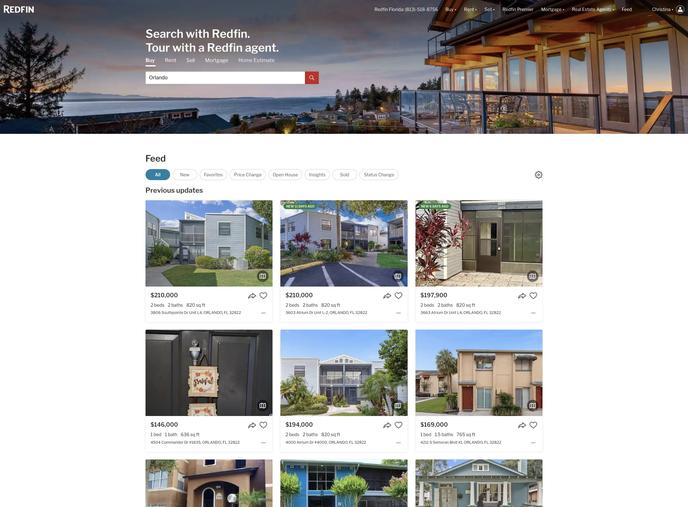 Task type: describe. For each thing, give the bounding box(es) containing it.
0 horizontal spatial feed
[[146, 153, 166, 164]]

3663
[[421, 311, 431, 315]]

Status Change radio
[[360, 169, 399, 180]]

820 sq ft for 3806
[[187, 303, 205, 308]]

real estate agents ▾ link
[[573, 0, 615, 19]]

estimate
[[254, 57, 275, 63]]

820 sq ft for 3663
[[457, 303, 476, 308]]

sold
[[341, 172, 350, 178]]

new 6 days ago
[[422, 205, 449, 208]]

favorite button checkbox for 4211 s semoran blvd #1, orlando, fl 32822
[[530, 422, 538, 430]]

feed button
[[619, 0, 649, 19]]

sell link
[[187, 57, 195, 64]]

1 photo of 3806 southpointe dr unit l4, orlando, fl 32822 image from the left
[[19, 201, 146, 287]]

favorite button image for $210,000
[[395, 292, 403, 300]]

#4000,
[[315, 440, 328, 445]]

home estimate
[[239, 57, 275, 63]]

agent.
[[245, 41, 279, 54]]

a
[[198, 41, 205, 54]]

765 sq ft
[[457, 433, 476, 438]]

(813)-
[[405, 7, 418, 12]]

bed for $146,000
[[154, 433, 162, 438]]

2 baths for 3663
[[438, 303, 453, 308]]

l-
[[323, 311, 326, 315]]

ft for 3603 atrium dr unit l-2, orlando, fl 32822
[[337, 303, 341, 308]]

$197,900
[[421, 292, 448, 299]]

redfin premier button
[[499, 0, 538, 19]]

dr for 3806
[[184, 311, 188, 315]]

4211 s semoran blvd #1, orlando, fl 32822
[[421, 440, 502, 445]]

3603
[[286, 311, 296, 315]]

baths for 3603
[[307, 303, 318, 308]]

1 photo of 1836 oleander st, baton rouge, la 70802 image from the left
[[289, 460, 416, 508]]

ago for $210,000
[[308, 205, 315, 208]]

favorite button checkbox for 3806 southpointe dr unit l4, orlando, fl 32822
[[260, 292, 268, 300]]

rent for rent ▾
[[465, 7, 475, 12]]

favorite button checkbox for 4000 atrium dr #4000, orlando, fl 32822
[[395, 422, 403, 430]]

option group containing all
[[146, 169, 399, 180]]

ft for 4000 atrium dr #4000, orlando, fl 32822
[[337, 433, 341, 438]]

tab list containing buy
[[146, 57, 319, 84]]

estate
[[583, 7, 596, 12]]

baths for 4211
[[442, 433, 454, 438]]

sell ▾ button
[[485, 0, 496, 19]]

southpointe
[[162, 311, 183, 315]]

christina
[[653, 7, 671, 12]]

agents
[[597, 7, 612, 12]]

Favorites radio
[[200, 169, 227, 180]]

820 for 3806
[[187, 303, 195, 308]]

redfin for redfin florida: (813)-518-8756
[[375, 7, 388, 12]]

ft for 4211 s semoran blvd #1, orlando, fl 32822
[[472, 433, 476, 438]]

1 bath
[[165, 433, 177, 438]]

2 1 from the left
[[165, 433, 167, 438]]

status
[[364, 172, 378, 178]]

mortgage link
[[205, 57, 229, 64]]

previous updates
[[146, 186, 203, 195]]

real estate agents ▾
[[573, 7, 615, 12]]

3 photo of 3806 southpointe dr unit l4, orlando, fl 32822 image from the left
[[273, 201, 400, 287]]

1 photo of 4504 commander dr #1835, orlando, fl 32822 image from the left
[[19, 330, 146, 417]]

new
[[180, 172, 190, 178]]

1 photo of 4211 s semoran blvd #1, orlando, fl 32822 image from the left
[[289, 330, 416, 417]]

2 baths for 3603
[[303, 303, 318, 308]]

baths for 3806
[[172, 303, 183, 308]]

2,
[[326, 311, 329, 315]]

All radio
[[146, 169, 170, 180]]

dr for 3603
[[310, 311, 314, 315]]

days for $210,000
[[299, 205, 307, 208]]

820 for 3663
[[457, 303, 465, 308]]

new for $210,000
[[287, 205, 294, 208]]

Insights radio
[[305, 169, 330, 180]]

New radio
[[173, 169, 197, 180]]

3663 atrium dr unit l4, orlando, fl 32822
[[421, 311, 502, 315]]

rent ▾
[[465, 7, 478, 12]]

820 sq ft for 3603
[[322, 303, 341, 308]]

$210,000 for atrium
[[286, 292, 313, 299]]

favorite button image for $210,000
[[260, 292, 268, 300]]

2 baths for 3806
[[168, 303, 183, 308]]

favorite button checkbox for 4504 commander dr #1835, orlando, fl 32822
[[260, 422, 268, 430]]

3 photo of 4540 commander dr #2218, orlando, fl 32822 image from the left
[[273, 460, 400, 508]]

ft for 4504 commander dr #1835, orlando, fl 32822
[[196, 433, 200, 438]]

previous
[[146, 186, 175, 195]]

sell ▾ button
[[481, 0, 499, 19]]

favorite button image for $197,900
[[530, 292, 538, 300]]

open
[[273, 172, 284, 178]]

3 photo of 4211 s semoran blvd #1, orlando, fl 32822 image from the left
[[543, 330, 670, 417]]

sq for 4211 s semoran blvd #1, orlando, fl 32822
[[467, 433, 472, 438]]

feed inside button
[[623, 7, 633, 12]]

mortgage for mortgage
[[205, 57, 229, 63]]

1 for $146,000
[[151, 433, 153, 438]]

3806
[[151, 311, 161, 315]]

home
[[239, 57, 253, 63]]

updates
[[176, 186, 203, 195]]

3603 atrium dr unit l-2, orlando, fl 32822
[[286, 311, 368, 315]]

dr for 4504
[[184, 440, 189, 445]]

dr for 4000
[[310, 440, 314, 445]]

#1835,
[[189, 440, 202, 445]]

redfin inside search with redfin. tour with a redfin agent.
[[207, 41, 243, 54]]

$194,000
[[286, 422, 313, 429]]

christina ▾
[[653, 7, 674, 12]]

mortgage ▾
[[542, 7, 565, 12]]

sq for 3663 atrium dr unit l4, orlando, fl 32822
[[466, 303, 471, 308]]

redfin.
[[212, 27, 250, 41]]

change for price change
[[246, 172, 262, 178]]

1.5 baths
[[435, 433, 454, 438]]

2 up southpointe
[[168, 303, 171, 308]]

6
[[430, 205, 432, 208]]

search
[[146, 27, 184, 41]]

unit for 3806
[[189, 311, 197, 315]]

1 photo of 2470 oak park way #208, orlando, fl 32822 image from the left
[[154, 460, 281, 508]]

l4, for $210,000
[[197, 311, 203, 315]]

sq for 4000 atrium dr #4000, orlando, fl 32822
[[331, 433, 336, 438]]

2 photo of 3603 atrium dr unit l-2, orlando, fl 32822 image from the left
[[281, 201, 408, 287]]

real estate agents ▾ button
[[569, 0, 619, 19]]

2 photo of 4211 s semoran blvd #1, orlando, fl 32822 image from the left
[[416, 330, 543, 417]]

4211
[[421, 440, 429, 445]]

4000
[[286, 440, 296, 445]]

house
[[285, 172, 298, 178]]

baths for 4000
[[307, 433, 318, 438]]

11
[[295, 205, 298, 208]]

submit search image
[[310, 75, 315, 81]]

$146,000
[[151, 422, 178, 429]]

518-
[[418, 7, 427, 12]]

atrium for $210,000
[[297, 311, 309, 315]]

l4, for $197,900
[[458, 311, 463, 315]]

tour
[[146, 41, 170, 54]]

3 photo of 3603 atrium dr unit l-2, orlando, fl 32822 image from the left
[[408, 201, 535, 287]]

buy for buy ▾
[[446, 7, 454, 12]]

favorite button checkbox
[[530, 292, 538, 300]]

820 for 4000
[[322, 433, 330, 438]]

home estimate link
[[239, 57, 275, 64]]

1 photo of 3663 atrium dr unit l4, orlando, fl 32822 image from the left
[[289, 201, 416, 287]]

real
[[573, 7, 582, 12]]

3 photo of 4504 commander dr #1835, orlando, fl 32822 image from the left
[[273, 330, 400, 417]]

blvd
[[450, 440, 458, 445]]

4504 commander dr #1835, orlando, fl 32822
[[151, 440, 240, 445]]

rent for rent
[[165, 57, 177, 63]]

buy ▾ button
[[442, 0, 461, 19]]



Task type: locate. For each thing, give the bounding box(es) containing it.
bed up "4211"
[[424, 433, 432, 438]]

baths
[[172, 303, 183, 308], [307, 303, 318, 308], [442, 303, 453, 308], [307, 433, 318, 438], [442, 433, 454, 438]]

1 bed up "4211"
[[421, 433, 432, 438]]

0 horizontal spatial unit
[[189, 311, 197, 315]]

2 baths up southpointe
[[168, 303, 183, 308]]

photo of 4211 s semoran blvd #1, orlando, fl 32822 image
[[289, 330, 416, 417], [416, 330, 543, 417], [543, 330, 670, 417]]

3 ▾ from the left
[[494, 7, 496, 12]]

unit left the l-
[[315, 311, 322, 315]]

$210,000 up 3603 at the left bottom
[[286, 292, 313, 299]]

sell for sell
[[187, 57, 195, 63]]

2 photo of 4504 commander dr #1835, orlando, fl 32822 image from the left
[[146, 330, 273, 417]]

ft
[[202, 303, 205, 308], [337, 303, 341, 308], [472, 303, 476, 308], [196, 433, 200, 438], [337, 433, 341, 438], [472, 433, 476, 438]]

2 photo of 3663 atrium dr unit l4, orlando, fl 32822 image from the left
[[416, 201, 543, 287]]

ft right 765
[[472, 433, 476, 438]]

dr left the l-
[[310, 311, 314, 315]]

1 horizontal spatial new
[[422, 205, 429, 208]]

semoran
[[433, 440, 449, 445]]

dr left #4000,
[[310, 440, 314, 445]]

1 photo of 4540 commander dr #2218, orlando, fl 32822 image from the left
[[19, 460, 146, 508]]

bed for $169,000
[[424, 433, 432, 438]]

0 horizontal spatial buy
[[146, 57, 155, 63]]

mortgage for mortgage ▾
[[542, 7, 562, 12]]

beds up the 4000
[[289, 433, 300, 438]]

all
[[155, 172, 161, 178]]

baths up 3663 atrium dr unit l4, orlando, fl 32822
[[442, 303, 453, 308]]

favorites
[[204, 172, 223, 178]]

3 photo of 2470 oak park way #208, orlando, fl 32822 image from the left
[[408, 460, 535, 508]]

1 bed from the left
[[154, 433, 162, 438]]

1 photo of 3603 atrium dr unit l-2, orlando, fl 32822 image from the left
[[154, 201, 281, 287]]

1 photo of 4000 atrium dr #4000, orlando, fl 32822 image from the left
[[154, 330, 281, 417]]

ago right the 11
[[308, 205, 315, 208]]

beds for 4000
[[289, 433, 300, 438]]

820 up 3806 southpointe dr unit l4, orlando, fl 32822
[[187, 303, 195, 308]]

820 sq ft
[[187, 303, 205, 308], [322, 303, 341, 308], [457, 303, 476, 308], [322, 433, 341, 438]]

8756
[[427, 7, 438, 12]]

2 up 3603 at the left bottom
[[286, 303, 289, 308]]

1 horizontal spatial bed
[[424, 433, 432, 438]]

days for $197,900
[[433, 205, 441, 208]]

new left 6
[[422, 205, 429, 208]]

tab list
[[146, 57, 319, 84]]

820 sq ft up 4000 atrium dr #4000, orlando, fl 32822
[[322, 433, 341, 438]]

1 horizontal spatial $210,000
[[286, 292, 313, 299]]

2 up the 4000
[[286, 433, 289, 438]]

dr right 3663
[[445, 311, 449, 315]]

photo of 3603 atrium dr unit l-2, orlando, fl 32822 image
[[154, 201, 281, 287], [281, 201, 408, 287], [408, 201, 535, 287]]

1 horizontal spatial 1 bed
[[421, 433, 432, 438]]

1.5
[[435, 433, 441, 438]]

photo of 4000 atrium dr #4000, orlando, fl 32822 image
[[154, 330, 281, 417], [281, 330, 408, 417], [408, 330, 535, 417]]

2 change from the left
[[379, 172, 395, 178]]

sell inside tab list
[[187, 57, 195, 63]]

2 1 bed from the left
[[421, 433, 432, 438]]

0 horizontal spatial $210,000
[[151, 292, 178, 299]]

2 baths
[[168, 303, 183, 308], [303, 303, 318, 308], [438, 303, 453, 308], [303, 433, 318, 438]]

ago
[[308, 205, 315, 208], [442, 205, 449, 208]]

2 bed from the left
[[424, 433, 432, 438]]

1 horizontal spatial favorite button image
[[530, 292, 538, 300]]

Sold radio
[[333, 169, 357, 180]]

redfin inside button
[[503, 7, 517, 12]]

2 unit from the left
[[315, 311, 322, 315]]

photo of 2470 oak park way #208, orlando, fl 32822 image
[[154, 460, 281, 508], [281, 460, 408, 508], [408, 460, 535, 508]]

1 $210,000 from the left
[[151, 292, 178, 299]]

5 ▾ from the left
[[613, 7, 615, 12]]

▾ left sell ▾
[[475, 7, 478, 12]]

atrium for $194,000
[[297, 440, 309, 445]]

0 horizontal spatial redfin
[[207, 41, 243, 54]]

820 sq ft up 2,
[[322, 303, 341, 308]]

1 bed up 4504
[[151, 433, 162, 438]]

sq
[[196, 303, 201, 308], [331, 303, 336, 308], [466, 303, 471, 308], [191, 433, 195, 438], [331, 433, 336, 438], [467, 433, 472, 438]]

dr right southpointe
[[184, 311, 188, 315]]

feed right "agents"
[[623, 7, 633, 12]]

▾ left real at the right top of the page
[[563, 7, 565, 12]]

buy down tour at the left top of the page
[[146, 57, 155, 63]]

mortgage
[[542, 7, 562, 12], [205, 57, 229, 63]]

new left the 11
[[287, 205, 294, 208]]

sq up 4000 atrium dr #4000, orlando, fl 32822
[[331, 433, 336, 438]]

$210,000 up southpointe
[[151, 292, 178, 299]]

2 new from the left
[[422, 205, 429, 208]]

2 photo of 1836 oleander st, baton rouge, la 70802 image from the left
[[416, 460, 543, 508]]

redfin for redfin premier
[[503, 7, 517, 12]]

option group
[[146, 169, 399, 180]]

Open House radio
[[269, 169, 303, 180]]

ft for 3663 atrium dr unit l4, orlando, fl 32822
[[472, 303, 476, 308]]

s
[[430, 440, 432, 445]]

sell right rent link
[[187, 57, 195, 63]]

▾ inside mortgage ▾ dropdown button
[[563, 7, 565, 12]]

1 horizontal spatial ago
[[442, 205, 449, 208]]

2 baths down $197,900
[[438, 303, 453, 308]]

orlando,
[[204, 311, 223, 315], [330, 311, 350, 315], [464, 311, 484, 315], [202, 440, 222, 445], [329, 440, 349, 445], [464, 440, 484, 445]]

▾ right christina
[[672, 7, 674, 12]]

2 photo of 4540 commander dr #2218, orlando, fl 32822 image from the left
[[146, 460, 273, 508]]

636
[[181, 433, 190, 438]]

$169,000
[[421, 422, 448, 429]]

3806 southpointe dr unit l4, orlando, fl 32822
[[151, 311, 241, 315]]

redfin premier
[[503, 7, 534, 12]]

Price Change radio
[[230, 169, 266, 180]]

1 l4, from the left
[[197, 311, 203, 315]]

0 vertical spatial sell
[[485, 7, 493, 12]]

0 vertical spatial rent
[[465, 7, 475, 12]]

ago for $197,900
[[442, 205, 449, 208]]

1 horizontal spatial mortgage
[[542, 7, 562, 12]]

change right price
[[246, 172, 262, 178]]

0 horizontal spatial days
[[299, 205, 307, 208]]

3 photo of 1836 oleander st, baton rouge, la 70802 image from the left
[[543, 460, 670, 508]]

sq up 3663 atrium dr unit l4, orlando, fl 32822
[[466, 303, 471, 308]]

buy inside tab list
[[146, 57, 155, 63]]

1 horizontal spatial change
[[379, 172, 395, 178]]

buy link
[[146, 57, 155, 66]]

▾ for christina ▾
[[672, 7, 674, 12]]

2 beds up 3806
[[151, 303, 164, 308]]

days right the 11
[[299, 205, 307, 208]]

buy
[[446, 7, 454, 12], [146, 57, 155, 63]]

1 horizontal spatial days
[[433, 205, 441, 208]]

636 sq ft
[[181, 433, 200, 438]]

1 vertical spatial feed
[[146, 153, 166, 164]]

photo of 4540 commander dr #2218, orlando, fl 32822 image
[[19, 460, 146, 508], [146, 460, 273, 508], [273, 460, 400, 508]]

beds for 3603
[[289, 303, 300, 308]]

765
[[457, 433, 466, 438]]

sell ▾
[[485, 7, 496, 12]]

1 for $169,000
[[421, 433, 423, 438]]

▾ for buy ▾
[[455, 7, 457, 12]]

beds up 3806
[[154, 303, 164, 308]]

redfin up the mortgage "link" at left top
[[207, 41, 243, 54]]

▾ for mortgage ▾
[[563, 7, 565, 12]]

0 vertical spatial mortgage
[[542, 7, 562, 12]]

0 horizontal spatial 1
[[151, 433, 153, 438]]

rent right buy ▾
[[465, 7, 475, 12]]

change inside option
[[246, 172, 262, 178]]

City, Address, School, Agent, ZIP search field
[[146, 71, 305, 84]]

6 ▾ from the left
[[672, 7, 674, 12]]

▾ inside 'real estate agents ▾' link
[[613, 7, 615, 12]]

2 l4, from the left
[[458, 311, 463, 315]]

3 photo of 4000 atrium dr #4000, orlando, fl 32822 image from the left
[[408, 330, 535, 417]]

change inside radio
[[379, 172, 395, 178]]

dr for 3663
[[445, 311, 449, 315]]

baths right 1.5
[[442, 433, 454, 438]]

buy ▾ button
[[446, 0, 457, 19]]

new 11 days ago
[[287, 205, 315, 208]]

rent ▾ button
[[465, 0, 478, 19]]

$210,000 for southpointe
[[151, 292, 178, 299]]

bed up 4504
[[154, 433, 162, 438]]

0 horizontal spatial mortgage
[[205, 57, 229, 63]]

1 new from the left
[[287, 205, 294, 208]]

820 for 3603
[[322, 303, 330, 308]]

0 horizontal spatial change
[[246, 172, 262, 178]]

mortgage inside dropdown button
[[542, 7, 562, 12]]

2 photo of 4000 atrium dr #4000, orlando, fl 32822 image from the left
[[281, 330, 408, 417]]

favorite button image for $146,000
[[260, 422, 268, 430]]

1 horizontal spatial feed
[[623, 7, 633, 12]]

change right status at the top right of the page
[[379, 172, 395, 178]]

baths up the 3603 atrium dr unit l-2, orlando, fl 32822
[[307, 303, 318, 308]]

0 horizontal spatial ago
[[308, 205, 315, 208]]

atrium right 3663
[[432, 311, 444, 315]]

1 horizontal spatial rent
[[465, 7, 475, 12]]

2 beds for 4000
[[286, 433, 300, 438]]

with
[[186, 27, 210, 41], [173, 41, 196, 54]]

buy for buy
[[146, 57, 155, 63]]

0 vertical spatial buy
[[446, 7, 454, 12]]

photo of 3663 atrium dr unit l4, orlando, fl 32822 image
[[289, 201, 416, 287], [416, 201, 543, 287], [543, 201, 670, 287]]

redfin left premier
[[503, 7, 517, 12]]

1 horizontal spatial 1
[[165, 433, 167, 438]]

820 sq ft up 3663 atrium dr unit l4, orlando, fl 32822
[[457, 303, 476, 308]]

2 beds up 3603 at the left bottom
[[286, 303, 300, 308]]

$210,000
[[151, 292, 178, 299], [286, 292, 313, 299]]

2 horizontal spatial redfin
[[503, 7, 517, 12]]

3 photo of 3663 atrium dr unit l4, orlando, fl 32822 image from the left
[[543, 201, 670, 287]]

1 change from the left
[[246, 172, 262, 178]]

1 1 bed from the left
[[151, 433, 162, 438]]

2 up 3806
[[151, 303, 153, 308]]

fl
[[224, 311, 229, 315], [350, 311, 355, 315], [484, 311, 489, 315], [223, 440, 227, 445], [349, 440, 354, 445], [485, 440, 489, 445]]

1 bed for $146,000
[[151, 433, 162, 438]]

1 horizontal spatial sell
[[485, 7, 493, 12]]

0 horizontal spatial favorite button image
[[260, 292, 268, 300]]

2 photo of 2470 oak park way #208, orlando, fl 32822 image from the left
[[281, 460, 408, 508]]

0 horizontal spatial l4,
[[197, 311, 203, 315]]

sq for 4504 commander dr #1835, orlando, fl 32822
[[191, 433, 195, 438]]

2 horizontal spatial 1
[[421, 433, 423, 438]]

1 vertical spatial rent
[[165, 57, 177, 63]]

2 $210,000 from the left
[[286, 292, 313, 299]]

unit for 3603
[[315, 311, 322, 315]]

insights
[[310, 172, 326, 178]]

beds for 3806
[[154, 303, 164, 308]]

820 up the 3603 atrium dr unit l-2, orlando, fl 32822
[[322, 303, 330, 308]]

rent
[[465, 7, 475, 12], [165, 57, 177, 63]]

▾ left rent ▾
[[455, 7, 457, 12]]

favorite button image
[[395, 292, 403, 300], [260, 422, 268, 430], [395, 422, 403, 430], [530, 422, 538, 430]]

sq right 765
[[467, 433, 472, 438]]

beds up 3603 at the left bottom
[[289, 303, 300, 308]]

ft up 3663 atrium dr unit l4, orlando, fl 32822
[[472, 303, 476, 308]]

sq for 3806 southpointe dr unit l4, orlando, fl 32822
[[196, 303, 201, 308]]

1
[[151, 433, 153, 438], [165, 433, 167, 438], [421, 433, 423, 438]]

buy right 8756
[[446, 7, 454, 12]]

2 baths for 4000
[[303, 433, 318, 438]]

▾ right "agents"
[[613, 7, 615, 12]]

days right 6
[[433, 205, 441, 208]]

2 beds
[[151, 303, 164, 308], [286, 303, 300, 308], [421, 303, 435, 308], [286, 433, 300, 438]]

2 baths up the 3603 atrium dr unit l-2, orlando, fl 32822
[[303, 303, 318, 308]]

4504
[[151, 440, 161, 445]]

820 up 3663 atrium dr unit l4, orlando, fl 32822
[[457, 303, 465, 308]]

0 horizontal spatial sell
[[187, 57, 195, 63]]

mortgage up city, address, school, agent, zip search field
[[205, 57, 229, 63]]

favorite button image
[[260, 292, 268, 300], [530, 292, 538, 300]]

1 horizontal spatial buy
[[446, 7, 454, 12]]

1 up 4504
[[151, 433, 153, 438]]

sq for 3603 atrium dr unit l-2, orlando, fl 32822
[[331, 303, 336, 308]]

price change
[[234, 172, 262, 178]]

ago right 6
[[442, 205, 449, 208]]

▾ for rent ▾
[[475, 7, 478, 12]]

▾ inside sell ▾ dropdown button
[[494, 7, 496, 12]]

0 horizontal spatial rent
[[165, 57, 177, 63]]

1 up "4211"
[[421, 433, 423, 438]]

▾
[[455, 7, 457, 12], [475, 7, 478, 12], [494, 7, 496, 12], [563, 7, 565, 12], [613, 7, 615, 12], [672, 7, 674, 12]]

bed
[[154, 433, 162, 438], [424, 433, 432, 438]]

1 bed
[[151, 433, 162, 438], [421, 433, 432, 438]]

ft for 3806 southpointe dr unit l4, orlando, fl 32822
[[202, 303, 205, 308]]

sq up the 3603 atrium dr unit l-2, orlando, fl 32822
[[331, 303, 336, 308]]

open house
[[273, 172, 298, 178]]

1 unit from the left
[[189, 311, 197, 315]]

premier
[[518, 7, 534, 12]]

2 up the 3603 atrium dr unit l-2, orlando, fl 32822
[[303, 303, 306, 308]]

2 favorite button image from the left
[[530, 292, 538, 300]]

search with redfin. tour with a redfin agent.
[[146, 27, 279, 54]]

#1,
[[459, 440, 464, 445]]

photo of 3806 southpointe dr unit l4, orlando, fl 32822 image
[[19, 201, 146, 287], [146, 201, 273, 287], [273, 201, 400, 287]]

favorite button image for $169,000
[[530, 422, 538, 430]]

dr
[[184, 311, 188, 315], [310, 311, 314, 315], [445, 311, 449, 315], [184, 440, 189, 445], [310, 440, 314, 445]]

820 sq ft up 3806 southpointe dr unit l4, orlando, fl 32822
[[187, 303, 205, 308]]

2 beds up 3663
[[421, 303, 435, 308]]

price
[[234, 172, 245, 178]]

3 1 from the left
[[421, 433, 423, 438]]

ft up 3806 southpointe dr unit l4, orlando, fl 32822
[[202, 303, 205, 308]]

atrium
[[297, 311, 309, 315], [432, 311, 444, 315], [297, 440, 309, 445]]

status change
[[364, 172, 395, 178]]

baths up southpointe
[[172, 303, 183, 308]]

2 ago from the left
[[442, 205, 449, 208]]

2 days from the left
[[433, 205, 441, 208]]

▾ for sell ▾
[[494, 7, 496, 12]]

2 horizontal spatial unit
[[450, 311, 457, 315]]

unit
[[189, 311, 197, 315], [315, 311, 322, 315], [450, 311, 457, 315]]

▾ right rent ▾
[[494, 7, 496, 12]]

rent ▾ button
[[461, 0, 481, 19]]

sq up 3806 southpointe dr unit l4, orlando, fl 32822
[[196, 303, 201, 308]]

rent down tour at the left top of the page
[[165, 57, 177, 63]]

2 photo of 3806 southpointe dr unit l4, orlando, fl 32822 image from the left
[[146, 201, 273, 287]]

1 vertical spatial mortgage
[[205, 57, 229, 63]]

buy ▾
[[446, 7, 457, 12]]

1 vertical spatial buy
[[146, 57, 155, 63]]

rent inside dropdown button
[[465, 7, 475, 12]]

sell for sell ▾
[[485, 7, 493, 12]]

3 unit from the left
[[450, 311, 457, 315]]

820 sq ft for 4000
[[322, 433, 341, 438]]

0 vertical spatial feed
[[623, 7, 633, 12]]

0 horizontal spatial new
[[287, 205, 294, 208]]

1 left bath
[[165, 433, 167, 438]]

beds up 3663
[[425, 303, 435, 308]]

2 ▾ from the left
[[475, 7, 478, 12]]

rent link
[[165, 57, 177, 64]]

days
[[299, 205, 307, 208], [433, 205, 441, 208]]

sell inside dropdown button
[[485, 7, 493, 12]]

820 up 4000 atrium dr #4000, orlando, fl 32822
[[322, 433, 330, 438]]

ft up the 3603 atrium dr unit l-2, orlando, fl 32822
[[337, 303, 341, 308]]

unit for 3663
[[450, 311, 457, 315]]

dr down 636
[[184, 440, 189, 445]]

redfin left 'florida:' on the right top of the page
[[375, 7, 388, 12]]

1 bed for $169,000
[[421, 433, 432, 438]]

feed up all radio
[[146, 153, 166, 164]]

unit right southpointe
[[189, 311, 197, 315]]

4 ▾ from the left
[[563, 7, 565, 12]]

4000 atrium dr #4000, orlando, fl 32822
[[286, 440, 367, 445]]

2 beds for 3806
[[151, 303, 164, 308]]

sell right rent ▾
[[485, 7, 493, 12]]

mortgage ▾ button
[[542, 0, 565, 19]]

ft up 4000 atrium dr #4000, orlando, fl 32822
[[337, 433, 341, 438]]

beds for 3663
[[425, 303, 435, 308]]

▾ inside rent ▾ dropdown button
[[475, 7, 478, 12]]

baths for 3663
[[442, 303, 453, 308]]

0 horizontal spatial bed
[[154, 433, 162, 438]]

new for $197,900
[[422, 205, 429, 208]]

baths up #4000,
[[307, 433, 318, 438]]

1 ago from the left
[[308, 205, 315, 208]]

1 vertical spatial sell
[[187, 57, 195, 63]]

buy inside buy ▾ dropdown button
[[446, 7, 454, 12]]

atrium right 3603 at the left bottom
[[297, 311, 309, 315]]

0 horizontal spatial 1 bed
[[151, 433, 162, 438]]

▾ inside buy ▾ dropdown button
[[455, 7, 457, 12]]

photo of 1836 oleander st, baton rouge, la 70802 image
[[289, 460, 416, 508], [416, 460, 543, 508], [543, 460, 670, 508]]

2 beds for 3603
[[286, 303, 300, 308]]

florida:
[[389, 7, 405, 12]]

mortgage ▾ button
[[538, 0, 569, 19]]

1 favorite button image from the left
[[260, 292, 268, 300]]

1 horizontal spatial redfin
[[375, 7, 388, 12]]

unit right 3663
[[450, 311, 457, 315]]

1 horizontal spatial unit
[[315, 311, 322, 315]]

bath
[[168, 433, 177, 438]]

1 1 from the left
[[151, 433, 153, 438]]

2 beds for 3663
[[421, 303, 435, 308]]

2 down $197,900
[[438, 303, 441, 308]]

sq right 636
[[191, 433, 195, 438]]

2 baths up #4000,
[[303, 433, 318, 438]]

1 ▾ from the left
[[455, 7, 457, 12]]

favorite button checkbox
[[260, 292, 268, 300], [395, 292, 403, 300], [260, 422, 268, 430], [395, 422, 403, 430], [530, 422, 538, 430]]

2 up 3663
[[421, 303, 424, 308]]

1 horizontal spatial l4,
[[458, 311, 463, 315]]

1 days from the left
[[299, 205, 307, 208]]

mortgage left real at the right top of the page
[[542, 7, 562, 12]]

commander
[[162, 440, 184, 445]]

favorite button checkbox for 3603 atrium dr unit l-2, orlando, fl 32822
[[395, 292, 403, 300]]

820
[[187, 303, 195, 308], [322, 303, 330, 308], [457, 303, 465, 308], [322, 433, 330, 438]]

atrium right the 4000
[[297, 440, 309, 445]]

atrium for $197,900
[[432, 311, 444, 315]]

redfin florida: (813)-518-8756
[[375, 7, 438, 12]]

photo of 4504 commander dr #1835, orlando, fl 32822 image
[[19, 330, 146, 417], [146, 330, 273, 417], [273, 330, 400, 417]]

change for status change
[[379, 172, 395, 178]]

2 down $194,000
[[303, 433, 306, 438]]

ft up #1835,
[[196, 433, 200, 438]]

2 beds up the 4000
[[286, 433, 300, 438]]

favorite button image for $194,000
[[395, 422, 403, 430]]



Task type: vqa. For each thing, say whether or not it's contained in the screenshot.
Sold RADIO
yes



